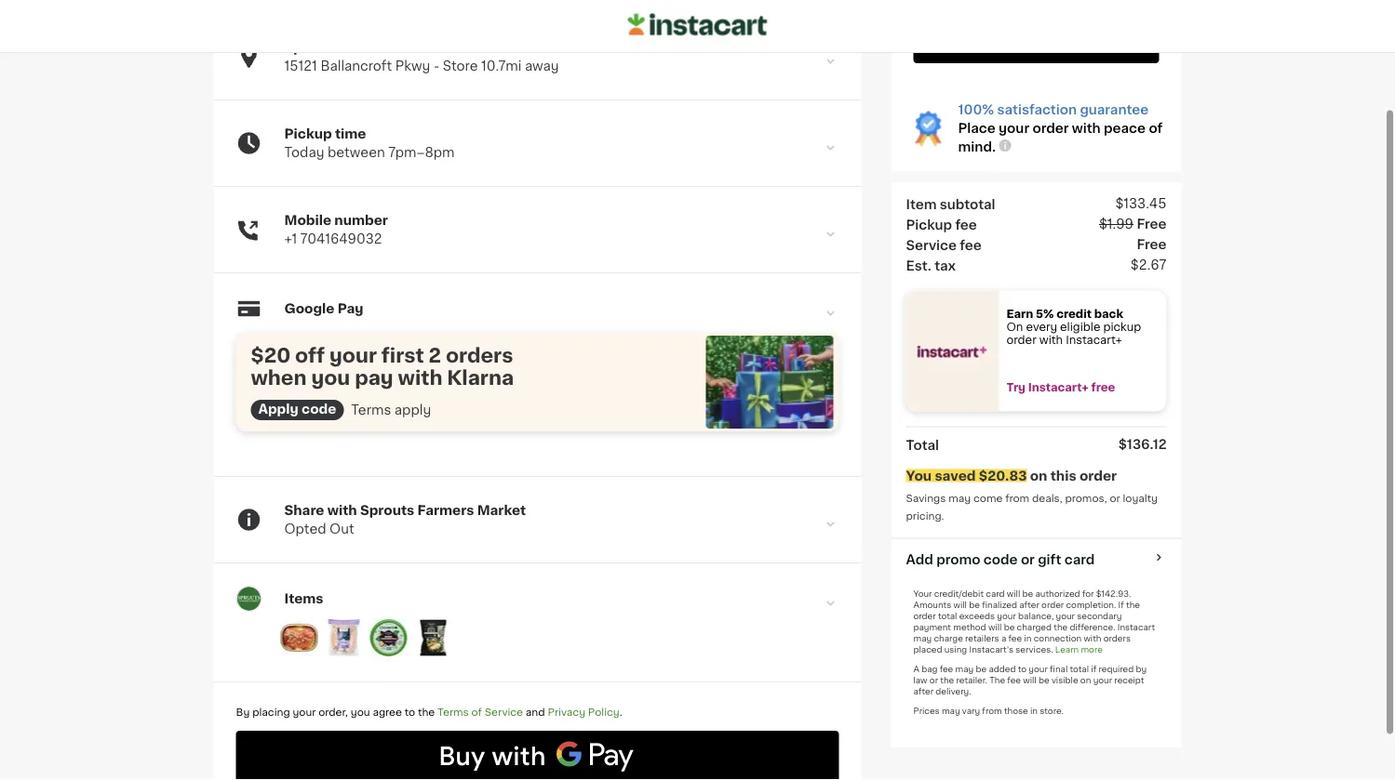 Task type: locate. For each thing, give the bounding box(es) containing it.
this
[[1050, 470, 1076, 483]]

market inside share with sprouts farmers market opted out
[[477, 504, 526, 517]]

may inside your credit/debit card will be authorized for $142.93. amounts will be finalized after order completion. if the order total exceeds your balance, your secondary payment method will be charged the difference. instacart may charge retailers a fee in connection with orders placed using instacart's services. learn more
[[913, 635, 932, 643]]

with down 'difference.'
[[1084, 635, 1101, 643]]

1 horizontal spatial orders
[[1104, 635, 1131, 643]]

pickup inside "pickup time today between 7pm–8pm"
[[284, 128, 332, 141]]

credit
[[1056, 309, 1092, 320]]

1 horizontal spatial card
[[1064, 553, 1095, 566]]

may up the placed
[[913, 635, 932, 643]]

0 vertical spatial instacart+
[[1066, 335, 1122, 346]]

1 vertical spatial in
[[1030, 707, 1038, 716]]

authorized
[[1035, 590, 1080, 598]]

place your order with peace of mind.
[[958, 122, 1163, 154]]

be
[[1022, 590, 1033, 598], [969, 601, 980, 610], [1004, 624, 1015, 632], [976, 665, 987, 674], [1039, 677, 1049, 685]]

0 vertical spatial card
[[1064, 553, 1095, 566]]

1 horizontal spatial sprouts
[[360, 504, 414, 517]]

after
[[1019, 601, 1039, 610], [913, 688, 933, 696]]

will down services.
[[1023, 677, 1036, 685]]

0 vertical spatial service
[[906, 239, 957, 252]]

.
[[620, 708, 622, 718]]

with down "2"
[[398, 368, 443, 388]]

on down if
[[1080, 677, 1091, 685]]

0 vertical spatial terms
[[351, 404, 391, 417]]

pickup time image
[[822, 140, 839, 156]]

after up balance,
[[1019, 601, 1039, 610]]

1 horizontal spatial on
[[1080, 677, 1091, 685]]

order inside earn 5% credit back on every eligible pickup order with instacart+
[[1007, 335, 1036, 346]]

0 vertical spatial pickup
[[284, 128, 332, 141]]

0 horizontal spatial or
[[930, 677, 938, 685]]

card up the 'finalized'
[[986, 590, 1005, 598]]

charged
[[1017, 624, 1052, 632]]

$2.67
[[1131, 258, 1167, 271]]

balance,
[[1018, 612, 1054, 621]]

eligible
[[1060, 322, 1100, 333]]

code inside "button"
[[984, 553, 1018, 566]]

order up payment
[[913, 612, 936, 621]]

with inside your credit/debit card will be authorized for $142.93. amounts will be finalized after order completion. if the order total exceeds your balance, your secondary payment method will be charged the difference. instacart may charge retailers a fee in connection with orders placed using instacart's services. learn more
[[1084, 635, 1101, 643]]

sprouts island jerk salmon meal image
[[281, 620, 318, 657]]

1 vertical spatial card
[[986, 590, 1005, 598]]

service fee
[[906, 239, 982, 252]]

order inside place your order with peace of mind.
[[1033, 122, 1069, 135]]

loyalty
[[1123, 494, 1158, 504]]

fee down added
[[1007, 677, 1021, 685]]

0 horizontal spatial sprouts
[[284, 41, 339, 54]]

or left gift at bottom right
[[1021, 553, 1035, 566]]

if
[[1091, 665, 1097, 674]]

to right added
[[1018, 665, 1027, 674]]

fee down the 'pickup fee' in the right top of the page
[[960, 239, 982, 252]]

secondary
[[1077, 612, 1122, 621]]

will down credit/debit
[[953, 601, 967, 610]]

a
[[913, 665, 919, 674]]

1 vertical spatial free
[[1137, 238, 1167, 251]]

1 vertical spatial sprouts
[[360, 504, 414, 517]]

will up the 'finalized'
[[1007, 590, 1020, 598]]

0 horizontal spatial total
[[938, 612, 957, 621]]

deals,
[[1032, 494, 1062, 504]]

to for your
[[1018, 665, 1027, 674]]

the
[[1126, 601, 1140, 610], [1054, 624, 1068, 632], [940, 677, 954, 685], [418, 708, 435, 718]]

0 vertical spatial market
[[401, 41, 450, 54]]

0 horizontal spatial orders
[[446, 346, 513, 365]]

terms
[[351, 404, 391, 417], [437, 708, 469, 718]]

with inside earn 5% credit back on every eligible pickup order with instacart+
[[1039, 335, 1063, 346]]

card inside "button"
[[1064, 553, 1095, 566]]

1 vertical spatial from
[[982, 707, 1002, 716]]

0 vertical spatial in
[[1024, 635, 1032, 643]]

or left loyalty
[[1110, 494, 1120, 504]]

pickup up the today
[[284, 128, 332, 141]]

the right if
[[1126, 601, 1140, 610]]

pickup down item
[[906, 218, 952, 231]]

0 horizontal spatial farmers
[[342, 41, 398, 54]]

0 horizontal spatial pickup
[[284, 128, 332, 141]]

be up retailer.
[[976, 665, 987, 674]]

google pay
[[284, 302, 363, 315]]

in down the charged
[[1024, 635, 1032, 643]]

the inside a bag fee may be added to your final total if required by law or the retailer. the fee will be visible on your receipt after delivery.
[[940, 677, 954, 685]]

$20
[[251, 346, 291, 365]]

7pm–8pm
[[388, 146, 455, 159]]

on inside a bag fee may be added to your final total if required by law or the retailer. the fee will be visible on your receipt after delivery.
[[1080, 677, 1091, 685]]

1 vertical spatial total
[[1070, 665, 1089, 674]]

0 horizontal spatial card
[[986, 590, 1005, 598]]

0 horizontal spatial code
[[302, 403, 336, 416]]

cedar's mediterranean foods baba ghannouj image
[[370, 620, 407, 657]]

•••••• button
[[236, 732, 854, 781]]

share with sprouts farmers market image
[[822, 517, 839, 533]]

0 vertical spatial of
[[1149, 122, 1163, 135]]

google
[[284, 302, 335, 315]]

or
[[1110, 494, 1120, 504], [1021, 553, 1035, 566], [930, 677, 938, 685]]

to right agree
[[405, 708, 415, 718]]

sprouts inside sprouts farmers market 15121 ballancroft pkwy - store 10.7mi away
[[284, 41, 339, 54]]

placing
[[252, 708, 290, 718]]

5%
[[1036, 309, 1054, 320]]

total inside your credit/debit card will be authorized for $142.93. amounts will be finalized after order completion. if the order total exceeds your balance, your secondary payment method will be charged the difference. instacart may charge retailers a fee in connection with orders placed using instacart's services. learn more
[[938, 612, 957, 621]]

instacart+ right try
[[1028, 383, 1089, 393]]

0 horizontal spatial service
[[485, 708, 523, 718]]

card right gift at bottom right
[[1064, 553, 1095, 566]]

earn 5% credit back on every eligible pickup order with instacart+
[[1007, 309, 1144, 346]]

order down on
[[1007, 335, 1036, 346]]

terms right agree
[[437, 708, 469, 718]]

on up deals,
[[1030, 470, 1047, 483]]

sprouts right share
[[360, 504, 414, 517]]

share
[[284, 504, 324, 517]]

sprouts up 15121
[[284, 41, 339, 54]]

law
[[913, 677, 927, 685]]

1 vertical spatial of
[[471, 708, 482, 718]]

orders up klarna
[[446, 346, 513, 365]]

sprouts inside share with sprouts farmers market opted out
[[360, 504, 414, 517]]

to inside a bag fee may be added to your final total if required by law or the retailer. the fee will be visible on your receipt after delivery.
[[1018, 665, 1027, 674]]

0 vertical spatial farmers
[[342, 41, 398, 54]]

code right promo
[[984, 553, 1018, 566]]

1 horizontal spatial from
[[1005, 494, 1029, 504]]

1 horizontal spatial farmers
[[417, 504, 474, 517]]

you inside '$20 off your first 2 orders when you pay with klarna'
[[311, 368, 350, 388]]

your up more info about 100% satisfaction guarantee icon
[[999, 122, 1029, 135]]

may
[[949, 494, 971, 504], [913, 635, 932, 643], [955, 665, 974, 674], [942, 707, 960, 716]]

free down the $133.45
[[1137, 217, 1167, 230]]

try instacart+ free button
[[999, 382, 1167, 394]]

will up a
[[988, 624, 1002, 632]]

1 horizontal spatial to
[[1018, 665, 1027, 674]]

2 horizontal spatial or
[[1110, 494, 1120, 504]]

you
[[311, 368, 350, 388], [351, 708, 370, 718]]

when
[[251, 368, 307, 388]]

+1
[[284, 233, 297, 246]]

code
[[302, 403, 336, 416], [984, 553, 1018, 566]]

your down if
[[1093, 677, 1112, 685]]

ballancroft
[[321, 60, 392, 73]]

delivery.
[[936, 688, 971, 696]]

1 vertical spatial on
[[1080, 677, 1091, 685]]

1 horizontal spatial or
[[1021, 553, 1035, 566]]

you down off
[[311, 368, 350, 388]]

1 vertical spatial instacart+
[[1028, 383, 1089, 393]]

after down law
[[913, 688, 933, 696]]

mobile number +1 7041649032
[[284, 214, 388, 246]]

sprouts farmers market 15121 ballancroft pkwy - store 10.7mi away
[[284, 41, 559, 73]]

1 vertical spatial to
[[405, 708, 415, 718]]

1 vertical spatial pickup
[[906, 218, 952, 231]]

after inside a bag fee may be added to your final total if required by law or the retailer. the fee will be visible on your receipt after delivery.
[[913, 688, 933, 696]]

2 vertical spatial or
[[930, 677, 938, 685]]

with down every
[[1039, 335, 1063, 346]]

you left agree
[[351, 708, 370, 718]]

of inside place your order with peace of mind.
[[1149, 122, 1163, 135]]

0 horizontal spatial to
[[405, 708, 415, 718]]

2 free from the top
[[1137, 238, 1167, 251]]

total inside a bag fee may be added to your final total if required by law or the retailer. the fee will be visible on your receipt after delivery.
[[1070, 665, 1089, 674]]

farmers inside sprouts farmers market 15121 ballancroft pkwy - store 10.7mi away
[[342, 41, 398, 54]]

will
[[1007, 590, 1020, 598], [953, 601, 967, 610], [988, 624, 1002, 632], [1023, 677, 1036, 685]]

bag
[[922, 665, 938, 674]]

pay
[[338, 302, 363, 315]]

more info about 100% satisfaction guarantee image
[[998, 138, 1012, 153]]

in inside your credit/debit card will be authorized for $142.93. amounts will be finalized after order completion. if the order total exceeds your balance, your secondary payment method will be charged the difference. instacart may charge retailers a fee in connection with orders placed using instacart's services. learn more
[[1024, 635, 1032, 643]]

privacy policy link
[[548, 708, 620, 718]]

with
[[1072, 122, 1101, 135], [1039, 335, 1063, 346], [398, 368, 443, 388], [327, 504, 357, 517], [1084, 635, 1101, 643]]

0 vertical spatial free
[[1137, 217, 1167, 230]]

1 vertical spatial farmers
[[417, 504, 474, 517]]

total down amounts
[[938, 612, 957, 621]]

pickup time today between 7pm–8pm
[[284, 128, 455, 159]]

total left if
[[1070, 665, 1089, 674]]

of
[[1149, 122, 1163, 135], [471, 708, 482, 718]]

0 horizontal spatial after
[[913, 688, 933, 696]]

1 horizontal spatial total
[[1070, 665, 1089, 674]]

may up retailer.
[[955, 665, 974, 674]]

1 horizontal spatial pickup
[[906, 218, 952, 231]]

instacart's
[[969, 646, 1014, 654]]

may down saved
[[949, 494, 971, 504]]

order down authorized
[[1041, 601, 1064, 610]]

apply
[[394, 404, 431, 417]]

the up delivery. at right bottom
[[940, 677, 954, 685]]

difference.
[[1070, 624, 1115, 632]]

service left and
[[485, 708, 523, 718]]

1 horizontal spatial after
[[1019, 601, 1039, 610]]

0 vertical spatial to
[[1018, 665, 1027, 674]]

0 vertical spatial code
[[302, 403, 336, 416]]

service up est. tax
[[906, 239, 957, 252]]

your down authorized
[[1056, 612, 1075, 621]]

privacy
[[548, 708, 585, 718]]

final
[[1050, 665, 1068, 674]]

instacart+ down eligible
[[1066, 335, 1122, 346]]

1 horizontal spatial of
[[1149, 122, 1163, 135]]

0 vertical spatial on
[[1030, 470, 1047, 483]]

1 vertical spatial after
[[913, 688, 933, 696]]

pickup location image
[[822, 53, 839, 70]]

from inside savings may come from deals, promos, or loyalty pricing.
[[1005, 494, 1029, 504]]

1 horizontal spatial terms
[[437, 708, 469, 718]]

0 vertical spatial orders
[[446, 346, 513, 365]]

apply
[[258, 403, 299, 416]]

required
[[1099, 665, 1134, 674]]

with down guarantee on the right top of the page
[[1072, 122, 1101, 135]]

for
[[1082, 590, 1094, 598]]

0 vertical spatial you
[[311, 368, 350, 388]]

0 vertical spatial from
[[1005, 494, 1029, 504]]

card
[[1064, 553, 1095, 566], [986, 590, 1005, 598]]

from down you saved $20.83 on this order
[[1005, 494, 1029, 504]]

visible
[[1052, 677, 1078, 685]]

come
[[973, 494, 1003, 504]]

vary
[[962, 707, 980, 716]]

$20 off your first 2 orders when you pay with klarna
[[251, 346, 514, 388]]

1 horizontal spatial service
[[906, 239, 957, 252]]

1 horizontal spatial market
[[477, 504, 526, 517]]

0 vertical spatial or
[[1110, 494, 1120, 504]]

and
[[526, 708, 545, 718]]

0 horizontal spatial from
[[982, 707, 1002, 716]]

1 vertical spatial code
[[984, 553, 1018, 566]]

est. tax
[[906, 259, 956, 272]]

total
[[906, 439, 939, 452]]

terms of service link
[[437, 708, 523, 718]]

with up out on the left
[[327, 504, 357, 517]]

est.
[[906, 259, 931, 272]]

farmers inside share with sprouts farmers market opted out
[[417, 504, 474, 517]]

0 vertical spatial total
[[938, 612, 957, 621]]

from
[[1005, 494, 1029, 504], [982, 707, 1002, 716]]

card inside your credit/debit card will be authorized for $142.93. amounts will be finalized after order completion. if the order total exceeds your balance, your secondary payment method will be charged the difference. instacart may charge retailers a fee in connection with orders placed using instacart's services. learn more
[[986, 590, 1005, 598]]

0 horizontal spatial market
[[401, 41, 450, 54]]

in left store.
[[1030, 707, 1038, 716]]

1 horizontal spatial code
[[984, 553, 1018, 566]]

store.
[[1040, 707, 1064, 716]]

taylor farms asiago kale chopped salad image
[[415, 620, 452, 657]]

fee right a
[[1008, 635, 1022, 643]]

code right the apply
[[302, 403, 336, 416]]

terms down pay
[[351, 404, 391, 417]]

share with sprouts farmers market opted out
[[284, 504, 526, 536]]

your up pay
[[329, 346, 377, 365]]

0 vertical spatial sprouts
[[284, 41, 339, 54]]

from right the vary in the right bottom of the page
[[982, 707, 1002, 716]]

0 vertical spatial after
[[1019, 601, 1039, 610]]

item
[[906, 198, 937, 211]]

be up balance,
[[1022, 590, 1033, 598]]

pickup
[[284, 128, 332, 141], [906, 218, 952, 231]]

or down bag
[[930, 677, 938, 685]]

pickup for pickup time today between 7pm–8pm
[[284, 128, 332, 141]]

order down 100% satisfaction guarantee
[[1033, 122, 1069, 135]]

earn
[[1007, 309, 1033, 320]]

back
[[1094, 309, 1123, 320]]

1 vertical spatial or
[[1021, 553, 1035, 566]]

free up $2.67
[[1137, 238, 1167, 251]]

1 vertical spatial orders
[[1104, 635, 1131, 643]]

items image
[[822, 596, 839, 612]]

of right peace
[[1149, 122, 1163, 135]]

place
[[958, 122, 996, 135]]

of left and
[[471, 708, 482, 718]]

1 vertical spatial market
[[477, 504, 526, 517]]

orders down instacart
[[1104, 635, 1131, 643]]



Task type: describe. For each thing, give the bounding box(es) containing it.
by
[[236, 708, 250, 718]]

free
[[1091, 383, 1115, 393]]

pkwy
[[395, 60, 430, 73]]

7041649032
[[300, 233, 382, 246]]

be up a
[[1004, 624, 1015, 632]]

placed
[[913, 646, 942, 654]]

10.7mi
[[481, 60, 521, 73]]

1 free from the top
[[1137, 217, 1167, 230]]

first
[[381, 346, 424, 365]]

be up exceeds
[[969, 601, 980, 610]]

$20.83
[[979, 470, 1027, 483]]

order up 'promos,'
[[1079, 470, 1117, 483]]

gift
[[1038, 553, 1061, 566]]

$1.99 free
[[1099, 217, 1167, 230]]

try instacart+ free
[[1007, 383, 1115, 393]]

your left order,
[[293, 708, 316, 718]]

market inside sprouts farmers market 15121 ballancroft pkwy - store 10.7mi away
[[401, 41, 450, 54]]

the up connection
[[1054, 624, 1068, 632]]

apply code
[[258, 403, 336, 416]]

be left visible
[[1039, 677, 1049, 685]]

1 vertical spatial terms
[[437, 708, 469, 718]]

$133.45
[[1115, 197, 1167, 210]]

may inside savings may come from deals, promos, or loyalty pricing.
[[949, 494, 971, 504]]

connection
[[1034, 635, 1082, 643]]

may inside a bag fee may be added to your final total if required by law or the retailer. the fee will be visible on your receipt after delivery.
[[955, 665, 974, 674]]

1 vertical spatial service
[[485, 708, 523, 718]]

away
[[525, 60, 559, 73]]

more
[[1081, 646, 1103, 654]]

finalized
[[982, 601, 1017, 610]]

0 horizontal spatial on
[[1030, 470, 1047, 483]]

peace
[[1104, 122, 1146, 135]]

amounts
[[913, 601, 951, 610]]

fee inside your credit/debit card will be authorized for $142.93. amounts will be finalized after order completion. if the order total exceeds your balance, your secondary payment method will be charged the difference. instacart may charge retailers a fee in connection with orders placed using instacart's services. learn more
[[1008, 635, 1022, 643]]

retailer.
[[956, 677, 987, 685]]

from for those
[[982, 707, 1002, 716]]

fee right bag
[[940, 665, 953, 674]]

agree
[[373, 708, 402, 718]]

from for deals,
[[1005, 494, 1029, 504]]

pickup for pickup fee
[[906, 218, 952, 231]]

0 horizontal spatial terms
[[351, 404, 391, 417]]

15121
[[284, 60, 317, 73]]

fee down subtotal
[[955, 218, 977, 231]]

0 horizontal spatial of
[[471, 708, 482, 718]]

you
[[906, 470, 932, 483]]

on
[[1007, 322, 1023, 333]]

orders inside '$20 off your first 2 orders when you pay with klarna'
[[446, 346, 513, 365]]

store
[[443, 60, 478, 73]]

guarantee
[[1080, 103, 1149, 116]]

pickup
[[1103, 322, 1141, 333]]

subtotal
[[940, 198, 995, 211]]

your down the 'finalized'
[[997, 612, 1016, 621]]

mind.
[[958, 141, 996, 154]]

credit/debit
[[934, 590, 984, 598]]

prices
[[913, 707, 940, 716]]

learn more link
[[1055, 646, 1103, 654]]

-
[[434, 60, 439, 73]]

your inside '$20 off your first 2 orders when you pay with klarna'
[[329, 346, 377, 365]]

pickup fee
[[906, 218, 977, 231]]

pricing.
[[906, 511, 944, 521]]

promos,
[[1065, 494, 1107, 504]]

retailers
[[965, 635, 999, 643]]

$136.12
[[1118, 438, 1167, 451]]

the
[[989, 677, 1005, 685]]

will inside a bag fee may be added to your final total if required by law or the retailer. the fee will be visible on your receipt after delivery.
[[1023, 677, 1036, 685]]

savings
[[906, 494, 946, 504]]

mobile
[[284, 214, 331, 227]]

orders inside your credit/debit card will be authorized for $142.93. amounts will be finalized after order completion. if the order total exceeds your balance, your secondary payment method will be charged the difference. instacart may charge retailers a fee in connection with orders placed using instacart's services. learn more
[[1104, 635, 1131, 643]]

instacart+ inside earn 5% credit back on every eligible pickup order with instacart+
[[1066, 335, 1122, 346]]

out
[[330, 523, 354, 536]]

klarna
[[447, 368, 514, 388]]

with inside share with sprouts farmers market opted out
[[327, 504, 357, 517]]

items
[[284, 593, 323, 606]]

with inside place your order with peace of mind.
[[1072, 122, 1101, 135]]

add promo code or gift card
[[906, 553, 1095, 566]]

number
[[334, 214, 388, 227]]

a
[[1001, 635, 1006, 643]]

prices may vary from those in store.
[[913, 707, 1064, 716]]

item subtotal
[[906, 198, 995, 211]]

your inside place your order with peace of mind.
[[999, 122, 1029, 135]]

those
[[1004, 707, 1028, 716]]

by
[[1136, 665, 1147, 674]]

the right agree
[[418, 708, 435, 718]]

off
[[295, 346, 325, 365]]

payment
[[913, 624, 951, 632]]

promo
[[936, 553, 980, 566]]

pay with image
[[822, 305, 839, 322]]

satisfaction
[[997, 103, 1077, 116]]

or inside a bag fee may be added to your final total if required by law or the retailer. the fee will be visible on your receipt after delivery.
[[930, 677, 938, 685]]

your
[[913, 590, 932, 598]]

if
[[1118, 601, 1124, 610]]

mobile number image
[[822, 226, 839, 243]]

time
[[335, 128, 366, 141]]

or inside the add promo code or gift card "button"
[[1021, 553, 1035, 566]]

today
[[284, 146, 324, 159]]

after inside your credit/debit card will be authorized for $142.93. amounts will be finalized after order completion. if the order total exceeds your balance, your secondary payment method will be charged the difference. instacart may charge retailers a fee in connection with orders placed using instacart's services. learn more
[[1019, 601, 1039, 610]]

between
[[328, 146, 385, 159]]

using
[[944, 646, 967, 654]]

add
[[906, 553, 933, 566]]

exceeds
[[959, 612, 995, 621]]

to for the
[[405, 708, 415, 718]]

receipt
[[1114, 677, 1144, 685]]

terms apply
[[351, 404, 431, 417]]

home image
[[628, 11, 767, 39]]

or inside savings may come from deals, promos, or loyalty pricing.
[[1110, 494, 1120, 504]]

with inside '$20 off your first 2 orders when you pay with klarna'
[[398, 368, 443, 388]]

instacart+ inside "button"
[[1028, 383, 1089, 393]]

$1.99
[[1099, 217, 1134, 230]]

100%
[[958, 103, 994, 116]]

1 vertical spatial you
[[351, 708, 370, 718]]

a bag fee may be added to your final total if required by law or the retailer. the fee will be visible on your receipt after delivery.
[[913, 665, 1147, 696]]

sprouts farm raised tilapia fillets image
[[325, 620, 362, 657]]

may down delivery. at right bottom
[[942, 707, 960, 716]]

your down services.
[[1029, 665, 1048, 674]]

services.
[[1016, 646, 1053, 654]]



Task type: vqa. For each thing, say whether or not it's contained in the screenshot.
'get' related to 14
no



